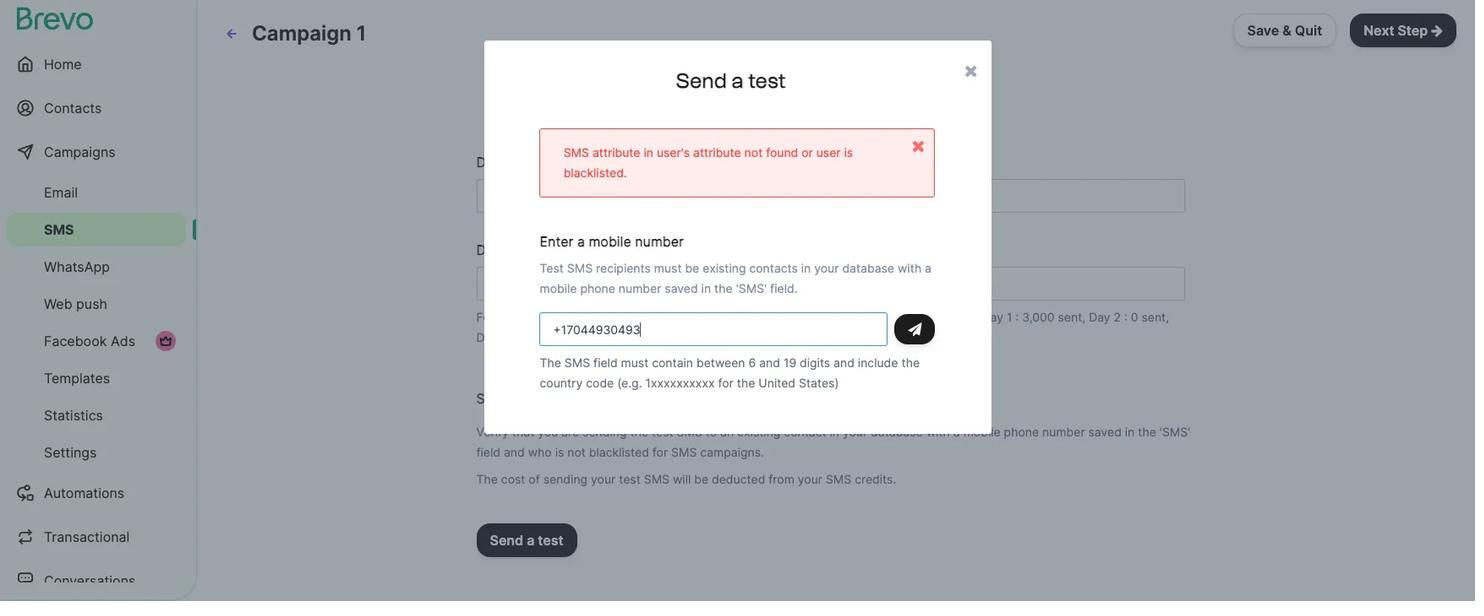 Task type: locate. For each thing, give the bounding box(es) containing it.
attribute up 'blacklisted.'
[[593, 145, 640, 160]]

0 vertical spatial batches
[[571, 242, 623, 259]]

1 horizontal spatial or
[[915, 26, 927, 41]]

templates link
[[7, 362, 186, 396]]

not left "found"
[[744, 145, 763, 160]]

*
[[584, 154, 591, 171], [626, 242, 633, 259]]

send inside document
[[676, 68, 727, 93]]

0 vertical spatial database
[[842, 261, 894, 276]]

0 horizontal spatial per
[[545, 66, 566, 83]]

2
[[1114, 310, 1121, 325]]

must right recipients
[[654, 261, 682, 276]]

paper plane image
[[908, 323, 922, 336]]

1 vertical spatial send
[[476, 391, 509, 407]]

1 horizontal spatial increase
[[767, 26, 814, 41]]

at
[[555, 310, 566, 325]]

sending
[[582, 425, 627, 440], [543, 473, 588, 487]]

1 horizontal spatial saved
[[1088, 425, 1122, 440]]

saved inside test sms recipients must be existing contacts in your database with a mobile phone number saved in the 'sms' field.
[[665, 282, 698, 296]]

settings
[[44, 445, 97, 462]]

facebook
[[44, 333, 107, 350]]

batches
[[571, 242, 623, 259], [925, 310, 970, 325]]

1 horizontal spatial field
[[594, 356, 618, 370]]

send a test inside button
[[490, 533, 564, 549]]

between up include
[[873, 310, 922, 325]]

day
[[982, 310, 1003, 325], [1089, 310, 1110, 325], [476, 331, 498, 345]]

or
[[915, 26, 927, 41], [802, 145, 813, 160]]

database
[[842, 261, 894, 276], [871, 425, 923, 440]]

conversations
[[44, 573, 136, 590]]

with
[[507, 26, 531, 41], [898, 261, 922, 276], [926, 425, 950, 440]]

not inside sms attribute in user's attribute not found or user is blacklisted.
[[744, 145, 763, 160]]

2 horizontal spatial mobile
[[963, 425, 1001, 440]]

day
[[892, 26, 912, 41], [849, 310, 870, 325]]

for up 'the cost of sending your test sms will be deducted from your sms credits.'
[[652, 446, 668, 460]]

2 horizontal spatial with
[[926, 425, 950, 440]]

increase left volume
[[767, 26, 814, 41]]

0 vertical spatial sending
[[582, 425, 627, 440]]

0 vertical spatial is
[[844, 145, 853, 160]]

field inside verify that you are sending the test sms to an existing contact in your database with a mobile phone number saved in the 'sms' field and who is not blacklisted for sms campaigns.
[[476, 446, 500, 460]]

next step button
[[1350, 14, 1457, 47]]

user
[[816, 145, 841, 160]]

0 vertical spatial for
[[718, 376, 734, 391]]

0 vertical spatial be
[[685, 261, 699, 276]]

existing
[[703, 261, 746, 276], [737, 425, 781, 440]]

ads
[[111, 333, 135, 350]]

sending right 'of'
[[543, 473, 588, 487]]

sent,
[[1058, 310, 1086, 325], [1142, 310, 1169, 325]]

0 vertical spatial send
[[676, 68, 727, 93]]

0 horizontal spatial the
[[476, 473, 498, 487]]

2 horizontal spatial day
[[1089, 310, 1110, 325]]

1 vertical spatial database
[[871, 425, 923, 440]]

1 right increase,
[[840, 310, 846, 325]]

attribute
[[593, 145, 640, 160], [693, 145, 741, 160]]

sms down recipients
[[606, 310, 631, 325]]

is right user
[[844, 145, 853, 160]]

2 sent, from the left
[[1142, 310, 1169, 325]]

the inside the sms field must contain between 6 and 19 digits and include the country code (e.g. 1xxxxxxxxxx for the united states)
[[540, 356, 561, 370]]

increase,
[[762, 310, 813, 325]]

1 horizontal spatial not
[[744, 145, 763, 160]]

must for saved
[[654, 261, 682, 276]]

0 horizontal spatial field
[[476, 446, 500, 460]]

test sms recipients must be existing contacts in your database with a mobile phone number saved in the 'sms' field.
[[540, 261, 932, 296]]

1 vertical spatial batch
[[570, 66, 606, 83]]

arrow right image
[[1431, 24, 1443, 37]]

sms inside sms attribute in user's attribute not found or user is blacklisted.
[[564, 145, 589, 160]]

the sms field must contain between 6 and 19 digits and include the country code (e.g. 1xxxxxxxxxx for the united states)
[[540, 356, 920, 391]]

increase left %
[[511, 154, 565, 171]]

sms down the days between batches *
[[567, 261, 593, 276]]

your right contacts
[[814, 261, 839, 276]]

0 vertical spatial number
[[635, 233, 684, 250]]

and inside verify that you are sending the test sms to an existing contact in your database with a mobile phone number saved in the 'sms' field and who is not blacklisted for sms campaigns.
[[504, 446, 525, 460]]

must inside test sms recipients must be existing contacts in your database with a mobile phone number saved in the 'sms' field.
[[654, 261, 682, 276]]

between
[[1027, 26, 1076, 41], [512, 242, 567, 259], [873, 310, 922, 325], [697, 356, 745, 370]]

0 vertical spatial the
[[540, 356, 561, 370]]

0 vertical spatial saved
[[665, 282, 698, 296]]

for
[[476, 310, 494, 325]]

1 vertical spatial day
[[849, 310, 870, 325]]

is
[[844, 145, 853, 160], [555, 446, 564, 460]]

is right who at the bottom left of page
[[555, 446, 564, 460]]

the
[[540, 356, 561, 370], [476, 473, 498, 487]]

user's
[[657, 145, 690, 160]]

1 horizontal spatial 3,000
[[1022, 310, 1055, 325]]

0 vertical spatial not
[[744, 145, 763, 160]]

statistics link
[[7, 399, 186, 433]]

enter a mobile number
[[540, 233, 684, 250]]

send a test down gradually at the top
[[676, 68, 786, 93]]

database inside verify that you are sending the test sms to an existing contact in your database with a mobile phone number saved in the 'sms' field and who is not blacklisted for sms campaigns.
[[871, 425, 923, 440]]

1 vertical spatial must
[[621, 356, 649, 370]]

1 horizontal spatial 'sms'
[[1160, 425, 1191, 440]]

database up 'credits.'
[[871, 425, 923, 440]]

statistics
[[44, 407, 103, 424]]

batches up recipients
[[571, 242, 623, 259]]

1 horizontal spatial per
[[634, 310, 653, 325]]

question circle image
[[592, 392, 603, 406]]

1 horizontal spatial day
[[982, 310, 1003, 325]]

field
[[594, 356, 618, 370], [476, 446, 500, 460]]

recipients
[[596, 261, 651, 276]]

send a test button
[[476, 524, 577, 558]]

are
[[561, 425, 579, 440]]

the up country
[[540, 356, 561, 370]]

0 vertical spatial phone
[[580, 282, 615, 296]]

30%
[[705, 310, 729, 325]]

be
[[685, 261, 699, 276], [694, 473, 708, 487]]

daily
[[733, 310, 759, 325]]

batch down standard
[[570, 66, 606, 83]]

per down standard
[[545, 66, 566, 83]]

a
[[535, 26, 541, 41], [732, 68, 744, 93], [577, 233, 585, 250], [925, 261, 932, 276], [695, 310, 702, 325], [513, 391, 521, 407], [953, 425, 960, 440], [527, 533, 535, 549]]

sms inside 'for example : at 3,000 sms per batch, a 30% daily increase, and 1 day between batches - day 1 : 3,000 sent, day 2 : 0 sent, day 3 : 3,900 sent.'
[[606, 310, 631, 325]]

facebook ads link
[[7, 325, 186, 358]]

a inside 'for example : at 3,000 sms per batch, a 30% daily increase, and 1 day between batches - day 1 : 3,000 sent, day 2 : 0 sent, day 3 : 3,900 sent.'
[[695, 310, 702, 325]]

sms left "will"
[[644, 473, 670, 487]]

send up verify
[[476, 391, 509, 407]]

0 vertical spatial increase
[[767, 26, 814, 41]]

3,000 right at
[[570, 310, 602, 325]]

between left the '6'
[[697, 356, 745, 370]]

and down "that" at the left bottom of page
[[504, 446, 525, 460]]

existing left contacts
[[703, 261, 746, 276]]

per left batch,
[[634, 310, 653, 325]]

send
[[676, 68, 727, 93], [476, 391, 509, 407], [490, 533, 523, 549]]

0 horizontal spatial sent,
[[1058, 310, 1086, 325]]

for right 1xxxxxxxxxx on the left of page
[[718, 376, 734, 391]]

for example : at 3,000 sms per batch, a 30% daily increase, and 1 day between batches - day 1 : 3,000 sent, day 2 : 0 sent, day 3 : 3,900 sent.
[[476, 310, 1169, 345]]

send down may
[[676, 68, 727, 93]]

0 vertical spatial with
[[507, 26, 531, 41]]

of
[[529, 473, 540, 487]]

day right "-"
[[982, 310, 1003, 325]]

0 vertical spatial field
[[594, 356, 618, 370]]

1 vertical spatial existing
[[737, 425, 781, 440]]

must
[[654, 261, 682, 276], [621, 356, 649, 370]]

'sms' inside test sms recipients must be existing contacts in your database with a mobile phone number saved in the 'sms' field.
[[736, 282, 767, 296]]

in inside sms attribute in user's attribute not found or user is blacklisted.
[[644, 145, 653, 160]]

not
[[744, 145, 763, 160], [567, 446, 586, 460]]

mobile
[[589, 233, 631, 250], [540, 282, 577, 296], [963, 425, 1001, 440]]

digits
[[800, 356, 830, 370]]

not down the are
[[567, 446, 586, 460]]

1 horizontal spatial day
[[892, 26, 912, 41]]

sent, left '2'
[[1058, 310, 1086, 325]]

field up code
[[594, 356, 618, 370]]

0 vertical spatial must
[[654, 261, 682, 276]]

1 horizontal spatial attribute
[[693, 145, 741, 160]]

'sms' inside verify that you are sending the test sms to an existing contact in your database with a mobile phone number saved in the 'sms' field and who is not blacklisted for sms campaigns.
[[1160, 425, 1191, 440]]

be up batch,
[[685, 261, 699, 276]]

1 vertical spatial saved
[[1088, 425, 1122, 440]]

0 horizontal spatial attribute
[[593, 145, 640, 160]]

sending inside verify that you are sending the test sms to an existing contact in your database with a mobile phone number saved in the 'sms' field and who is not blacklisted for sms campaigns.
[[582, 425, 627, 440]]

1 horizontal spatial send a test
[[676, 68, 786, 93]]

1 vertical spatial *
[[626, 242, 633, 259]]

1 vertical spatial for
[[652, 446, 668, 460]]

1 vertical spatial number
[[619, 282, 661, 296]]

existing inside verify that you are sending the test sms to an existing contact in your database with a mobile phone number saved in the 'sms' field and who is not blacklisted for sms campaigns.
[[737, 425, 781, 440]]

0 vertical spatial existing
[[703, 261, 746, 276]]

verify
[[476, 425, 509, 440]]

day left 3
[[476, 331, 498, 345]]

your right contact
[[843, 425, 867, 440]]

2 vertical spatial number
[[1042, 425, 1085, 440]]

each
[[861, 26, 888, 41]]

save
[[1247, 22, 1279, 39]]

* right %
[[584, 154, 591, 171]]

campaigns link
[[7, 132, 186, 172]]

sms attribute in user's attribute not found or user is blacklisted.
[[564, 145, 853, 180]]

0 vertical spatial test
[[540, 261, 564, 276]]

test up you
[[524, 391, 552, 407]]

mobile inside test sms recipients must be existing contacts in your database with a mobile phone number saved in the 'sms' field.
[[540, 282, 577, 296]]

2 vertical spatial mobile
[[963, 425, 1001, 440]]

phone inside test sms recipients must be existing contacts in your database with a mobile phone number saved in the 'sms' field.
[[580, 282, 615, 296]]

0 horizontal spatial 3,000
[[570, 310, 602, 325]]

2 3,000 from the left
[[1022, 310, 1055, 325]]

code
[[586, 376, 614, 391]]

1 horizontal spatial with
[[898, 261, 922, 276]]

0 horizontal spatial saved
[[665, 282, 698, 296]]

* up recipients
[[626, 242, 633, 259]]

must inside the sms field must contain between 6 and 19 digits and include the country code (e.g. 1xxxxxxxxxx for the united states)
[[621, 356, 649, 370]]

next step
[[1364, 22, 1428, 39]]

1 vertical spatial per
[[634, 310, 653, 325]]

1 horizontal spatial for
[[718, 376, 734, 391]]

1 vertical spatial batches
[[925, 310, 970, 325]]

None text field
[[476, 91, 1185, 125], [476, 179, 1185, 213], [476, 267, 1185, 301], [476, 91, 1185, 125], [476, 179, 1185, 213], [476, 267, 1185, 301]]

0 horizontal spatial mobile
[[540, 282, 577, 296]]

existing right the an
[[737, 425, 781, 440]]

united
[[759, 376, 796, 391]]

0 horizontal spatial send a test
[[490, 533, 564, 549]]

3,000 right "-"
[[1022, 310, 1055, 325]]

test down 'of'
[[538, 533, 564, 549]]

test down blacklisted
[[619, 473, 641, 487]]

sent, right 0
[[1142, 310, 1169, 325]]

start with a standard batch size. you may gradually increase volume each day or control the delay between batches.
[[476, 26, 1128, 41]]

1 vertical spatial phone
[[1004, 425, 1039, 440]]

day left '2'
[[1089, 310, 1110, 325]]

the inside test sms recipients must be existing contacts in your database with a mobile phone number saved in the 'sms' field.
[[714, 282, 733, 296]]

1 vertical spatial test
[[524, 391, 552, 407]]

sms up country
[[565, 356, 590, 370]]

saved
[[665, 282, 698, 296], [1088, 425, 1122, 440]]

1 horizontal spatial phone
[[1004, 425, 1039, 440]]

0
[[1131, 310, 1138, 325]]

1 horizontal spatial must
[[654, 261, 682, 276]]

phone
[[580, 282, 615, 296], [1004, 425, 1039, 440]]

a inside button
[[527, 533, 535, 549]]

batch left size.
[[597, 26, 629, 41]]

1 right "-"
[[1007, 310, 1012, 325]]

send a test down 'of'
[[490, 533, 564, 549]]

1 horizontal spatial mobile
[[589, 233, 631, 250]]

delay
[[994, 26, 1024, 41]]

sms up 'blacklisted.'
[[564, 145, 589, 160]]

states)
[[799, 376, 839, 391]]

the left "cost"
[[476, 473, 498, 487]]

setup
[[697, 84, 734, 101]]

number
[[635, 233, 684, 250], [619, 282, 661, 296], [1042, 425, 1085, 440]]

batches left "-"
[[925, 310, 970, 325]]

be right "will"
[[694, 473, 708, 487]]

attribute right user's on the left
[[693, 145, 741, 160]]

home
[[44, 56, 82, 73]]

left___rvooi image
[[159, 335, 172, 348]]

0 horizontal spatial *
[[584, 154, 591, 171]]

1 vertical spatial 'sms'
[[1160, 425, 1191, 440]]

or left control
[[915, 26, 927, 41]]

1 horizontal spatial *
[[626, 242, 633, 259]]

verify that you are sending the test sms to an existing contact in your database with a mobile phone number saved in the 'sms' field and who is not blacklisted for sms campaigns.
[[476, 425, 1191, 460]]

None field
[[540, 313, 888, 347]]

sms left the to
[[677, 425, 702, 440]]

0 vertical spatial send a test
[[676, 68, 786, 93]]

0 horizontal spatial day
[[476, 331, 498, 345]]

0 vertical spatial or
[[915, 26, 927, 41]]

test left the to
[[652, 425, 673, 440]]

1 right campaign
[[357, 21, 366, 46]]

0 horizontal spatial 'sms'
[[736, 282, 767, 296]]

test down the days between batches *
[[540, 261, 564, 276]]

to
[[706, 425, 717, 440]]

day right "each"
[[892, 26, 912, 41]]

test
[[540, 261, 564, 276], [524, 391, 552, 407]]

database inside test sms recipients must be existing contacts in your database with a mobile phone number saved in the 'sms' field.
[[842, 261, 894, 276]]

campaigns
[[44, 144, 115, 161]]

0 horizontal spatial or
[[802, 145, 813, 160]]

field down verify
[[476, 446, 500, 460]]

0 horizontal spatial day
[[849, 310, 870, 325]]

test right setup
[[748, 68, 786, 93]]

1 vertical spatial with
[[898, 261, 922, 276]]

1 horizontal spatial sent,
[[1142, 310, 1169, 325]]

1 vertical spatial not
[[567, 446, 586, 460]]

1 horizontal spatial the
[[540, 356, 561, 370]]

start
[[476, 26, 504, 41]]

'sms'
[[736, 282, 767, 296], [1160, 425, 1191, 440]]

0 horizontal spatial for
[[652, 446, 668, 460]]

database up 'for example : at 3,000 sms per batch, a 30% daily increase, and 1 day between batches - day 1 : 3,000 sent, day 2 : 0 sent, day 3 : 3,900 sent.'
[[842, 261, 894, 276]]

automations
[[44, 485, 124, 502]]

messages per batch
[[476, 66, 606, 83]]

0 horizontal spatial must
[[621, 356, 649, 370]]

or left user
[[802, 145, 813, 160]]

and right increase,
[[816, 310, 837, 325]]

1 vertical spatial be
[[694, 473, 708, 487]]

1 vertical spatial or
[[802, 145, 813, 160]]

1 vertical spatial sending
[[543, 473, 588, 487]]

0 vertical spatial per
[[545, 66, 566, 83]]

1 horizontal spatial is
[[844, 145, 853, 160]]

between right days
[[512, 242, 567, 259]]

day up include
[[849, 310, 870, 325]]

must up (e.g.
[[621, 356, 649, 370]]

0 vertical spatial 'sms'
[[736, 282, 767, 296]]

: left at
[[548, 310, 551, 325]]

0 horizontal spatial not
[[567, 446, 586, 460]]

existing inside test sms recipients must be existing contacts in your database with a mobile phone number saved in the 'sms' field.
[[703, 261, 746, 276]]

include
[[858, 356, 898, 370]]

cost
[[501, 473, 525, 487]]

3
[[501, 331, 509, 345]]

send down "cost"
[[490, 533, 523, 549]]

0 horizontal spatial increase
[[511, 154, 565, 171]]

0 vertical spatial *
[[584, 154, 591, 171]]

1 vertical spatial mobile
[[540, 282, 577, 296]]

* for days between batches *
[[626, 242, 633, 259]]

2 vertical spatial with
[[926, 425, 950, 440]]

phone inside verify that you are sending the test sms to an existing contact in your database with a mobile phone number saved in the 'sms' field and who is not blacklisted for sms campaigns.
[[1004, 425, 1039, 440]]

sending up blacklisted
[[582, 425, 627, 440]]

0 horizontal spatial phone
[[580, 282, 615, 296]]

sms
[[564, 145, 589, 160], [44, 221, 74, 238], [567, 261, 593, 276], [606, 310, 631, 325], [565, 356, 590, 370], [556, 391, 585, 407], [677, 425, 702, 440], [671, 446, 697, 460], [644, 473, 670, 487], [826, 473, 851, 487]]

be inside test sms recipients must be existing contacts in your database with a mobile phone number saved in the 'sms' field.
[[685, 261, 699, 276]]

1 vertical spatial the
[[476, 473, 498, 487]]

3,900
[[519, 331, 551, 345]]

1 vertical spatial field
[[476, 446, 500, 460]]

test inside verify that you are sending the test sms to an existing contact in your database with a mobile phone number saved in the 'sms' field and who is not blacklisted for sms campaigns.
[[652, 425, 673, 440]]



Task type: describe. For each thing, give the bounding box(es) containing it.
recipients
[[761, 84, 828, 101]]

for inside the sms field must contain between 6 and 19 digits and include the country code (e.g. 1xxxxxxxxxx for the united states)
[[718, 376, 734, 391]]

0 horizontal spatial 1
[[357, 21, 366, 46]]

saved inside verify that you are sending the test sms to an existing contact in your database with a mobile phone number saved in the 'sms' field and who is not blacklisted for sms campaigns.
[[1088, 425, 1122, 440]]

whatsapp link
[[7, 250, 186, 284]]

your inside verify that you are sending the test sms to an existing contact in your database with a mobile phone number saved in the 'sms' field and who is not blacklisted for sms campaigns.
[[843, 425, 867, 440]]

the cost of sending your test sms will be deducted from your sms credits.
[[476, 473, 896, 487]]

0 horizontal spatial batches
[[571, 242, 623, 259]]

contacts
[[44, 100, 102, 117]]

1 3,000 from the left
[[570, 310, 602, 325]]

the for send a test
[[540, 356, 561, 370]]

and right digits
[[834, 356, 855, 370]]

* for daily increase % *
[[584, 154, 591, 171]]

per inside 'for example : at 3,000 sms per batch, a 30% daily increase, and 1 day between batches - day 1 : 3,000 sent, day 2 : 0 sent, day 3 : 3,900 sent.'
[[634, 310, 653, 325]]

and right the '6'
[[759, 356, 780, 370]]

templates
[[44, 370, 110, 387]]

must for (e.g.
[[621, 356, 649, 370]]

with inside test sms recipients must be existing contacts in your database with a mobile phone number saved in the 'sms' field.
[[898, 261, 922, 276]]

between inside the sms field must contain between 6 and 19 digits and include the country code (e.g. 1xxxxxxxxxx for the united states)
[[697, 356, 745, 370]]

whatsapp
[[44, 259, 110, 276]]

credits.
[[855, 473, 896, 487]]

volume
[[817, 26, 858, 41]]

an
[[720, 425, 734, 440]]

web push
[[44, 296, 107, 313]]

deducted
[[712, 473, 765, 487]]

step
[[1398, 22, 1428, 39]]

quit
[[1295, 22, 1322, 39]]

sms inside the sms field must contain between 6 and 19 digits and include the country code (e.g. 1xxxxxxxxxx for the united states)
[[565, 356, 590, 370]]

none field inside send a test document
[[540, 313, 888, 347]]

0 vertical spatial mobile
[[589, 233, 631, 250]]

batch,
[[656, 310, 692, 325]]

that
[[512, 425, 534, 440]]

setup link
[[697, 84, 734, 101]]

19
[[784, 356, 796, 370]]

save & quit button
[[1233, 14, 1337, 47]]

a inside test sms recipients must be existing contacts in your database with a mobile phone number saved in the 'sms' field.
[[925, 261, 932, 276]]

settings link
[[7, 436, 186, 470]]

sms inside test sms recipients must be existing contacts in your database with a mobile phone number saved in the 'sms' field.
[[567, 261, 593, 276]]

sms down email
[[44, 221, 74, 238]]

not inside verify that you are sending the test sms to an existing contact in your database with a mobile phone number saved in the 'sms' field and who is not blacklisted for sms campaigns.
[[567, 446, 586, 460]]

1 sent, from the left
[[1058, 310, 1086, 325]]

with inside verify that you are sending the test sms to an existing contact in your database with a mobile phone number saved in the 'sms' field and who is not blacklisted for sms campaigns.
[[926, 425, 950, 440]]

gradually
[[712, 26, 764, 41]]

home link
[[7, 44, 186, 85]]

send inside button
[[490, 533, 523, 549]]

1xxxxxxxxxx
[[645, 376, 715, 391]]

transactional
[[44, 529, 130, 546]]

number inside verify that you are sending the test sms to an existing contact in your database with a mobile phone number saved in the 'sms' field and who is not blacklisted for sms campaigns.
[[1042, 425, 1085, 440]]

1 attribute from the left
[[593, 145, 640, 160]]

standard
[[544, 26, 594, 41]]

field.
[[770, 282, 798, 296]]

conversations link
[[7, 561, 186, 602]]

0 horizontal spatial with
[[507, 26, 531, 41]]

sms up 'the cost of sending your test sms will be deducted from your sms credits.'
[[671, 446, 697, 460]]

size.
[[633, 26, 658, 41]]

you
[[661, 26, 682, 41]]

sms left 'credits.'
[[826, 473, 851, 487]]

test inside document
[[748, 68, 786, 93]]

control
[[930, 26, 969, 41]]

your right from
[[798, 473, 823, 487]]

you
[[538, 425, 558, 440]]

contain
[[652, 356, 693, 370]]

and inside 'for example : at 3,000 sms per batch, a 30% daily increase, and 1 day between batches - day 1 : 3,000 sent, day 2 : 0 sent, day 3 : 3,900 sent.'
[[816, 310, 837, 325]]

2 horizontal spatial 1
[[1007, 310, 1012, 325]]

sent.
[[555, 331, 582, 345]]

%
[[569, 154, 580, 171]]

days between batches *
[[476, 242, 633, 259]]

send a test document
[[484, 41, 991, 435]]

is inside verify that you are sending the test sms to an existing contact in your database with a mobile phone number saved in the 'sms' field and who is not blacklisted for sms campaigns.
[[555, 446, 564, 460]]

blacklisted.
[[564, 166, 627, 180]]

2 attribute from the left
[[693, 145, 741, 160]]

send a test inside document
[[676, 68, 786, 93]]

number inside test sms recipients must be existing contacts in your database with a mobile phone number saved in the 'sms' field.
[[619, 282, 661, 296]]

daily increase % *
[[476, 154, 591, 171]]

contacts link
[[7, 88, 186, 128]]

transactional link
[[7, 517, 186, 558]]

send a test sms
[[476, 391, 585, 407]]

: right '2'
[[1124, 310, 1128, 325]]

1 horizontal spatial 1
[[840, 310, 846, 325]]

mobile inside verify that you are sending the test sms to an existing contact in your database with a mobile phone number saved in the 'sms' field and who is not blacklisted for sms campaigns.
[[963, 425, 1001, 440]]

test inside test sms recipients must be existing contacts in your database with a mobile phone number saved in the 'sms' field.
[[540, 261, 564, 276]]

blacklisted
[[589, 446, 649, 460]]

between inside 'for example : at 3,000 sms per batch, a 30% daily increase, and 1 day between batches - day 1 : 3,000 sent, day 2 : 0 sent, day 3 : 3,900 sent.'
[[873, 310, 922, 325]]

campaign 1
[[252, 21, 366, 46]]

automations link
[[7, 473, 186, 514]]

day inside 'for example : at 3,000 sms per batch, a 30% daily increase, and 1 day between batches - day 1 : 3,000 sent, day 2 : 0 sent, day 3 : 3,900 sent.'
[[849, 310, 870, 325]]

: right 3
[[512, 331, 515, 345]]

for inside verify that you are sending the test sms to an existing contact in your database with a mobile phone number saved in the 'sms' field and who is not blacklisted for sms campaigns.
[[652, 446, 668, 460]]

between right delay
[[1027, 26, 1076, 41]]

your inside test sms recipients must be existing contacts in your database with a mobile phone number saved in the 'sms' field.
[[814, 261, 839, 276]]

push
[[76, 296, 107, 313]]

web push link
[[7, 287, 186, 321]]

country
[[540, 376, 583, 391]]

from
[[769, 473, 795, 487]]

0 vertical spatial day
[[892, 26, 912, 41]]

your down blacklisted
[[591, 473, 616, 487]]

who
[[528, 446, 552, 460]]

sms attribute in user's attribute not found or user is blacklisted. alert
[[540, 128, 935, 198]]

campaign
[[252, 21, 352, 46]]

email link
[[7, 176, 186, 210]]

enter
[[540, 233, 574, 250]]

0 vertical spatial batch
[[597, 26, 629, 41]]

the for messages per batch
[[476, 473, 498, 487]]

field inside the sms field must contain between 6 and 19 digits and include the country code (e.g. 1xxxxxxxxxx for the united states)
[[594, 356, 618, 370]]

next
[[1364, 22, 1394, 39]]

messages
[[476, 66, 541, 83]]

test inside button
[[538, 533, 564, 549]]

is inside sms attribute in user's attribute not found or user is blacklisted.
[[844, 145, 853, 160]]

contact
[[784, 425, 826, 440]]

batches.
[[1079, 26, 1128, 41]]

(e.g.
[[617, 376, 642, 391]]

6
[[749, 356, 756, 370]]

1 vertical spatial increase
[[511, 154, 565, 171]]

email
[[44, 184, 78, 201]]

sms left question circle icon
[[556, 391, 585, 407]]

facebook ads
[[44, 333, 135, 350]]

campaigns.
[[700, 446, 764, 460]]

or inside sms attribute in user's attribute not found or user is blacklisted.
[[802, 145, 813, 160]]

may
[[686, 26, 709, 41]]

recipients link
[[761, 84, 828, 101]]

a inside verify that you are sending the test sms to an existing contact in your database with a mobile phone number saved in the 'sms' field and who is not blacklisted for sms campaigns.
[[953, 425, 960, 440]]

save & quit
[[1247, 22, 1322, 39]]

: right "-"
[[1016, 310, 1019, 325]]

batches inside 'for example : at 3,000 sms per batch, a 30% daily increase, and 1 day between batches - day 1 : 3,000 sent, day 2 : 0 sent, day 3 : 3,900 sent.'
[[925, 310, 970, 325]]



Task type: vqa. For each thing, say whether or not it's contained in the screenshot.
The related to Send a test
yes



